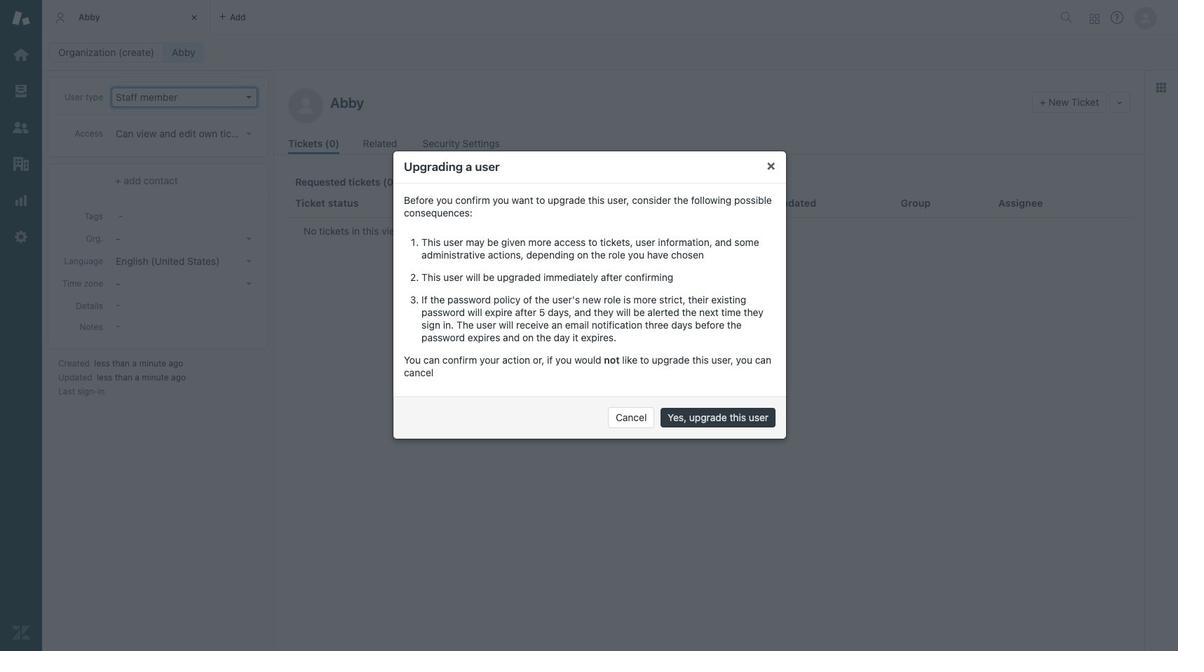 Task type: vqa. For each thing, say whether or not it's contained in the screenshot.
fourth arrow down icon from the top of the page
no



Task type: describe. For each thing, give the bounding box(es) containing it.
get started image
[[12, 46, 30, 64]]

1 arrow down image from the top
[[246, 238, 252, 241]]

customers image
[[12, 119, 30, 137]]

1 arrow down image from the top
[[246, 96, 252, 99]]

3 arrow down image from the top
[[246, 260, 252, 263]]

apps image
[[1156, 82, 1167, 93]]

zendesk support image
[[12, 9, 30, 27]]

reporting image
[[12, 191, 30, 210]]



Task type: locate. For each thing, give the bounding box(es) containing it.
tab
[[42, 0, 210, 35]]

arrow down image
[[246, 96, 252, 99], [246, 133, 252, 135], [246, 260, 252, 263]]

1 vertical spatial arrow down image
[[246, 133, 252, 135]]

0 vertical spatial arrow down image
[[246, 238, 252, 241]]

close image
[[187, 11, 201, 25]]

main element
[[0, 0, 42, 652]]

admin image
[[12, 228, 30, 246]]

2 arrow down image from the top
[[246, 283, 252, 285]]

views image
[[12, 82, 30, 100]]

organizations image
[[12, 155, 30, 173]]

get help image
[[1111, 11, 1124, 24]]

- field
[[113, 208, 257, 223]]

0 vertical spatial arrow down image
[[246, 96, 252, 99]]

None text field
[[326, 92, 1027, 113]]

2 arrow down image from the top
[[246, 133, 252, 135]]

arrow down image
[[246, 238, 252, 241], [246, 283, 252, 285]]

grid
[[274, 189, 1145, 652]]

zendesk products image
[[1090, 14, 1100, 23]]

2 vertical spatial arrow down image
[[246, 260, 252, 263]]

1 vertical spatial arrow down image
[[246, 283, 252, 285]]

zendesk image
[[12, 624, 30, 643]]

tabs tab list
[[42, 0, 1055, 35]]



